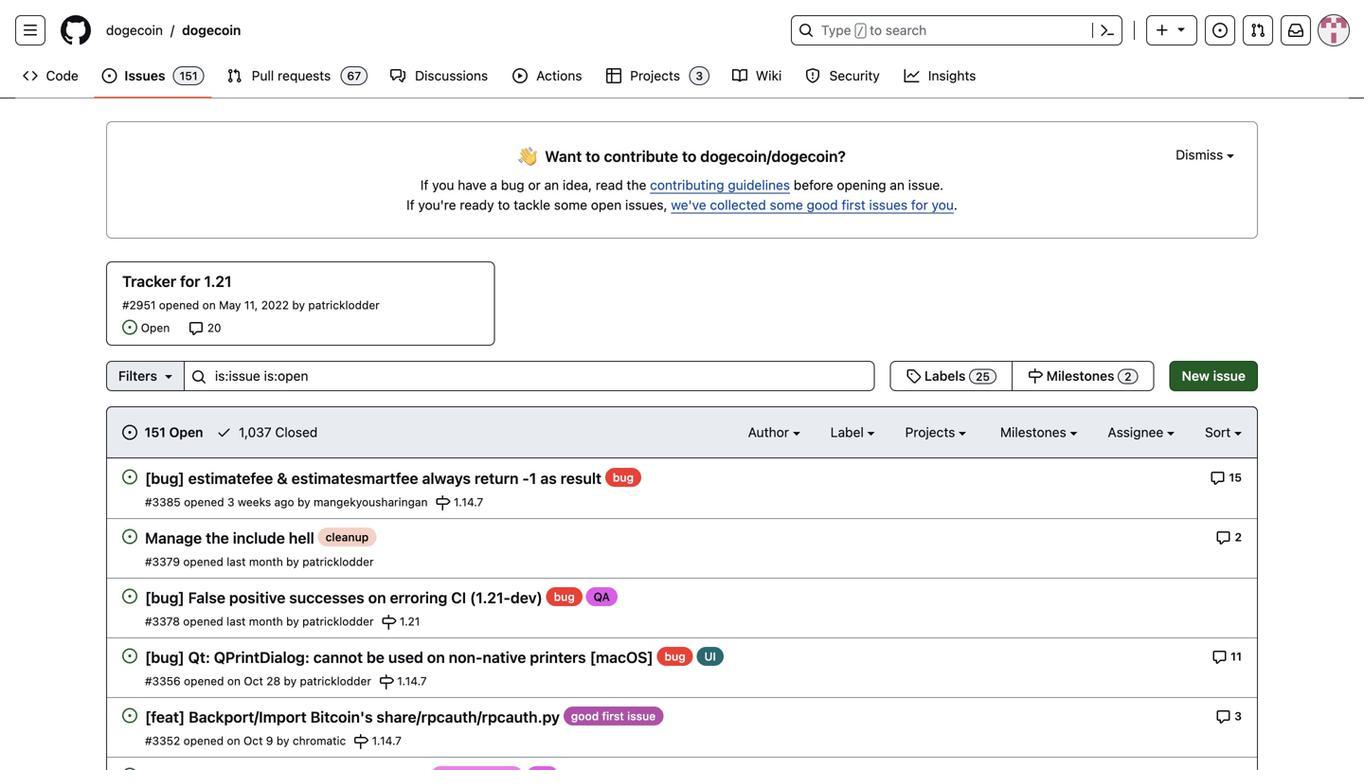 Task type: vqa. For each thing, say whether or not it's contained in the screenshot.
top month
yes



Task type: describe. For each thing, give the bounding box(es) containing it.
issues
[[869, 197, 908, 213]]

1.21 inside 1.21 link
[[400, 615, 420, 628]]

Issues search field
[[184, 361, 875, 391]]

bug link for [bug] estimatefee & estimatesmartfee always return -1 as result
[[605, 468, 641, 487]]

tracker
[[122, 272, 176, 290]]

[bug] for [bug] qt: qprintdialog: cannot be used on non-native printers [macos]
[[145, 649, 184, 667]]

git pull request image
[[227, 68, 242, 83]]

1
[[529, 469, 537, 487]]

2 dogecoin link from the left
[[174, 15, 249, 45]]

2 link
[[1216, 529, 1242, 546]]

oct for qt:
[[244, 675, 263, 688]]

last for #3379             opened
[[227, 555, 246, 568]]

#3378
[[145, 615, 180, 628]]

new
[[1182, 368, 1210, 384]]

ci
[[451, 589, 466, 607]]

pull
[[252, 68, 274, 83]]

open issue element for [feat] backport/import bitcoin's share/rpcauth/rpcauth.py
[[122, 708, 137, 723]]

label
[[831, 424, 867, 440]]

bug for as
[[613, 471, 634, 484]]

before
[[794, 177, 833, 193]]

good first issue link
[[564, 707, 663, 726]]

on down backport/import
[[227, 734, 240, 748]]

2 dogecoin from the left
[[182, 22, 241, 38]]

used
[[388, 649, 423, 667]]

Search all issues text field
[[184, 361, 875, 391]]

printers
[[530, 649, 586, 667]]

good inside if you have a bug or an idea, read the contributing guidelines before opening an issue. if you're ready to tackle some open issues, we've collected some good first issues for you .
[[807, 197, 838, 213]]

check image
[[216, 425, 231, 440]]

2 horizontal spatial 3
[[1235, 710, 1242, 723]]

issue element
[[890, 361, 1154, 391]]

patricklodder down [bug] false positive successes on erroring ci (1.21-dev)
[[302, 615, 374, 628]]

ready
[[460, 197, 494, 213]]

open
[[591, 197, 622, 213]]

20
[[207, 321, 221, 334]]

security link
[[798, 62, 889, 90]]

by right ago
[[297, 496, 310, 509]]

manage the include hell link
[[145, 529, 314, 547]]

[bug] qt: qprintdialog: cannot be used on non-native printers [macos] link
[[145, 649, 653, 667]]

issue inside good first issue link
[[627, 710, 656, 723]]

issue.
[[908, 177, 944, 193]]

&
[[277, 469, 288, 487]]

dismiss button
[[1176, 145, 1235, 165]]

28
[[266, 675, 281, 688]]

to right want
[[586, 147, 600, 165]]

to up contributing
[[682, 147, 697, 165]]

dogecoin / dogecoin
[[106, 22, 241, 38]]

comment image inside 20 link
[[189, 321, 204, 336]]

contribute
[[604, 147, 678, 165]]

[bug] estimatefee & estimatesmartfee always return -1 as result
[[145, 469, 602, 487]]

bug link for [bug] qt: qprintdialog: cannot be used on non-native printers [macos]
[[657, 647, 693, 666]]

151 open link
[[122, 423, 203, 442]]

#3356
[[145, 675, 181, 688]]

play image
[[513, 68, 528, 83]]

on inside tracker for 1.21 #2951               opened on may 11, 2022 by patricklodder
[[202, 298, 216, 312]]

comment discussion image
[[391, 68, 406, 83]]

milestone image for be
[[379, 675, 394, 690]]

code
[[46, 68, 78, 83]]

by down successes
[[286, 615, 299, 628]]

ui
[[704, 650, 716, 663]]

labels 25
[[921, 368, 990, 384]]

manage
[[145, 529, 202, 547]]

tracker for 1.21 link
[[122, 272, 232, 290]]

have
[[458, 177, 487, 193]]

may
[[219, 298, 241, 312]]

to inside if you have a bug or an idea, read the contributing guidelines before opening an issue. if you're ready to tackle some open issues, we've collected some good first issues for you .
[[498, 197, 510, 213]]

151 for 151
[[180, 69, 198, 82]]

sort
[[1205, 424, 1231, 440]]

patricklodder link for #3356             opened
[[300, 675, 371, 688]]

-
[[522, 469, 529, 487]]

15
[[1229, 471, 1242, 484]]

label button
[[831, 423, 875, 442]]

2 inside milestones 2
[[1125, 370, 1132, 383]]

patricklodder link for #2951               opened
[[308, 298, 380, 312]]

share/rpcauth/rpcauth.py
[[377, 708, 560, 726]]

issues,
[[625, 197, 668, 213]]

by right 28
[[284, 675, 297, 688]]

[feat] backport/import bitcoin's share/rpcauth/rpcauth.py
[[145, 708, 560, 726]]

issue opened image for git pull request image
[[1213, 23, 1228, 38]]

67
[[347, 69, 361, 82]]

you're
[[418, 197, 456, 213]]

patricklodder down cleanup link
[[302, 555, 374, 568]]

1.14.7 link for return
[[435, 494, 483, 511]]

0 horizontal spatial 3
[[227, 496, 234, 509]]

0 vertical spatial projects
[[630, 68, 680, 83]]

security
[[830, 68, 880, 83]]

successes
[[289, 589, 365, 607]]

backport/import
[[189, 708, 307, 726]]

on up milestone image
[[368, 589, 386, 607]]

0 vertical spatial 3
[[696, 69, 703, 82]]

insights link
[[897, 62, 985, 90]]

[bug] for [bug] estimatefee & estimatesmartfee always return -1 as result
[[145, 469, 184, 487]]

1,037 closed
[[235, 424, 318, 440]]

sort button
[[1205, 423, 1242, 442]]

qa link
[[586, 588, 618, 607]]

3 link
[[1216, 708, 1242, 725]]

151 for 151 open
[[145, 424, 166, 440]]

milestone image
[[1028, 369, 1043, 384]]

1 horizontal spatial if
[[421, 177, 429, 193]]

search image
[[191, 370, 206, 385]]

command palette image
[[1100, 23, 1115, 38]]

tag image
[[906, 369, 921, 384]]

we've collected some good first issues for you link
[[671, 197, 954, 213]]

opened for backport/import
[[183, 734, 224, 748]]

11
[[1231, 650, 1242, 663]]

patricklodder link for #3378             opened
[[302, 615, 374, 628]]

20 link
[[189, 319, 221, 336]]

patricklodder down cannot
[[300, 675, 371, 688]]

good first issue
[[571, 710, 656, 723]]

#3379             opened last month by patricklodder
[[145, 555, 374, 568]]

closed
[[275, 424, 318, 440]]

comment image
[[1216, 530, 1231, 546]]

search
[[886, 22, 927, 38]]

labels
[[925, 368, 966, 384]]

6 open issue element from the top
[[122, 767, 137, 770]]

mangekyousharingan
[[314, 496, 428, 509]]

triangle down image inside filters popup button
[[161, 369, 176, 384]]

bug for dev)
[[554, 590, 575, 604]]

0 horizontal spatial the
[[206, 529, 229, 547]]

open issue image for [bug] false positive successes on erroring ci (1.21-dev)
[[122, 589, 137, 604]]

patricklodder link for #3379             opened
[[302, 555, 374, 568]]

opened for estimatefee
[[184, 496, 224, 509]]

discussions
[[415, 68, 488, 83]]

milestones for milestones 2
[[1047, 368, 1115, 384]]

plus image
[[1155, 23, 1170, 38]]

1.21 inside tracker for 1.21 #2951               opened on may 11, 2022 by patricklodder
[[204, 272, 232, 290]]

2 vertical spatial 1.14.7 link
[[354, 732, 402, 749]]

notifications image
[[1289, 23, 1304, 38]]

wiki
[[756, 68, 782, 83]]

guidelines
[[728, 177, 790, 193]]

1 vertical spatial you
[[932, 197, 954, 213]]

cleanup link
[[318, 528, 376, 547]]

0 vertical spatial open
[[141, 321, 170, 334]]

comment image for [bug] qt: qprintdialog: cannot be used on non-native printers [macos]
[[1212, 650, 1227, 665]]

1 vertical spatial open
[[169, 424, 203, 440]]

opened for qt:
[[184, 675, 224, 688]]

#3352
[[145, 734, 180, 748]]

new issue link
[[1170, 361, 1258, 391]]

open issue image for [bug] estimatefee & estimatesmartfee always return -1 as result
[[122, 469, 137, 485]]

#3378             opened last month by patricklodder
[[145, 615, 374, 628]]

none search field containing filters
[[106, 361, 1154, 391]]

actions link
[[505, 62, 591, 90]]

2 some from the left
[[770, 197, 803, 213]]

👋
[[518, 144, 537, 170]]

author button
[[748, 423, 800, 442]]

issues
[[124, 68, 165, 83]]

opened for false
[[183, 615, 223, 628]]

mangekyousharingan link
[[314, 496, 428, 509]]

[bug] qt: qprintdialog: cannot be used on non-native printers [macos]
[[145, 649, 653, 667]]

#3385
[[145, 496, 181, 509]]

2 vertical spatial 1.14.7
[[372, 734, 402, 748]]

[feat]
[[145, 708, 185, 726]]

homepage image
[[61, 15, 91, 45]]

if you have a bug or an idea, read the contributing guidelines before opening an issue. if you're ready to tackle some open issues, we've collected some good first issues for you .
[[407, 177, 958, 213]]

read
[[596, 177, 623, 193]]

[bug] estimatefee & estimatesmartfee always return -1 as result link
[[145, 469, 602, 487]]

open issue element for [bug] qt: qprintdialog: cannot be used on non-native printers [macos]
[[122, 648, 137, 664]]

[bug] for [bug] false positive successes on erroring ci (1.21-dev)
[[145, 589, 184, 607]]

actions
[[536, 68, 582, 83]]



Task type: locate. For each thing, give the bounding box(es) containing it.
2 an from the left
[[890, 177, 905, 193]]

1 vertical spatial last
[[227, 615, 246, 628]]

good inside good first issue link
[[571, 710, 599, 723]]

first
[[842, 197, 866, 213], [602, 710, 624, 723]]

estimatefee
[[188, 469, 273, 487]]

1.14.7 for return
[[454, 496, 483, 509]]

filters button
[[106, 361, 185, 391]]

#3352             opened on oct 9 by chromatic
[[145, 734, 346, 748]]

0 vertical spatial month
[[249, 555, 283, 568]]

1 horizontal spatial for
[[911, 197, 928, 213]]

3 down 11
[[1235, 710, 1242, 723]]

qa
[[594, 590, 610, 604]]

1 horizontal spatial issue
[[1213, 368, 1246, 384]]

0 vertical spatial you
[[432, 177, 454, 193]]

/ inside the dogecoin / dogecoin
[[170, 22, 174, 38]]

triangle down image right plus image
[[1174, 21, 1189, 36]]

opened inside tracker for 1.21 #2951               opened on may 11, 2022 by patricklodder
[[159, 298, 199, 312]]

0 vertical spatial issue opened image
[[1213, 23, 1228, 38]]

pull requests
[[252, 68, 331, 83]]

projects inside projects popup button
[[905, 424, 959, 440]]

open issue image for manage the include hell
[[122, 529, 137, 544]]

2 [bug] from the top
[[145, 589, 184, 607]]

1.21 right milestone image
[[400, 615, 420, 628]]

first down the [macos]
[[602, 710, 624, 723]]

oct left 28
[[244, 675, 263, 688]]

issue opened image down #2951
[[122, 320, 137, 335]]

3
[[696, 69, 703, 82], [227, 496, 234, 509], [1235, 710, 1242, 723]]

wiki link
[[725, 62, 790, 90]]

good
[[807, 197, 838, 213], [571, 710, 599, 723]]

0 vertical spatial first
[[842, 197, 866, 213]]

opened
[[159, 298, 199, 312], [184, 496, 224, 509], [183, 555, 223, 568], [183, 615, 223, 628], [184, 675, 224, 688], [183, 734, 224, 748]]

comment image for [bug] estimatefee & estimatesmartfee always return -1 as result
[[1210, 471, 1226, 486]]

on down 'qprintdialog:'
[[227, 675, 241, 688]]

0 vertical spatial last
[[227, 555, 246, 568]]

[feat] backport/import bitcoin's share/rpcauth/rpcauth.py link
[[145, 708, 560, 726]]

1 horizontal spatial 1.21
[[400, 615, 420, 628]]

1 vertical spatial [bug]
[[145, 589, 184, 607]]

2 month from the top
[[249, 615, 283, 628]]

if left you're at the left top of the page
[[407, 197, 415, 213]]

oct
[[244, 675, 263, 688], [243, 734, 263, 748]]

projects
[[630, 68, 680, 83], [905, 424, 959, 440]]

1 horizontal spatial projects
[[905, 424, 959, 440]]

to left the search
[[870, 22, 882, 38]]

patricklodder right 2022
[[308, 298, 380, 312]]

1.14.7 down used
[[397, 675, 427, 688]]

0 horizontal spatial dogecoin
[[106, 22, 163, 38]]

book image
[[732, 68, 748, 83]]

erroring
[[390, 589, 447, 607]]

1 issue opened image from the top
[[122, 320, 137, 335]]

2 open issue element from the top
[[122, 529, 137, 544]]

0 horizontal spatial issue opened image
[[102, 68, 117, 83]]

0 horizontal spatial for
[[180, 272, 200, 290]]

1 vertical spatial month
[[249, 615, 283, 628]]

on left non-
[[427, 649, 445, 667]]

151 right the issues at the left of page
[[180, 69, 198, 82]]

issue down the [macos]
[[627, 710, 656, 723]]

0 vertical spatial the
[[627, 177, 647, 193]]

patricklodder link right 2022
[[308, 298, 380, 312]]

issue opened image
[[1213, 23, 1228, 38], [102, 68, 117, 83]]

you up you're at the left top of the page
[[432, 177, 454, 193]]

0 vertical spatial 1.14.7 link
[[435, 494, 483, 511]]

milestones for milestones
[[1000, 424, 1070, 440]]

for down issue.
[[911, 197, 928, 213]]

[bug]
[[145, 469, 184, 487], [145, 589, 184, 607], [145, 649, 184, 667]]

comment image inside the 15 link
[[1210, 471, 1226, 486]]

1 vertical spatial milestones
[[1000, 424, 1070, 440]]

1 horizontal spatial dogecoin link
[[174, 15, 249, 45]]

2 vertical spatial bug link
[[657, 647, 693, 666]]

3 [bug] from the top
[[145, 649, 184, 667]]

triangle down image
[[1174, 21, 1189, 36], [161, 369, 176, 384]]

3 open issue element from the top
[[122, 588, 137, 604]]

1 vertical spatial oct
[[243, 734, 263, 748]]

triangle down image left search icon
[[161, 369, 176, 384]]

milestone image down be
[[379, 675, 394, 690]]

bug left the qa
[[554, 590, 575, 604]]

projects button
[[905, 423, 967, 442]]

1 horizontal spatial some
[[770, 197, 803, 213]]

open issue image left qt:
[[122, 649, 137, 664]]

milestones inside popup button
[[1000, 424, 1070, 440]]

0 horizontal spatial some
[[554, 197, 587, 213]]

None search field
[[106, 361, 1154, 391]]

by down hell
[[286, 555, 299, 568]]

0 horizontal spatial 151
[[145, 424, 166, 440]]

1 open issue image from the top
[[122, 529, 137, 544]]

some down before
[[770, 197, 803, 213]]

0 vertical spatial if
[[421, 177, 429, 193]]

1 vertical spatial issue
[[627, 710, 656, 723]]

open issue image
[[122, 529, 137, 544], [122, 649, 137, 664]]

for inside tracker for 1.21 #2951               opened on may 11, 2022 by patricklodder
[[180, 272, 200, 290]]

1 vertical spatial milestone image
[[379, 675, 394, 690]]

non-
[[449, 649, 483, 667]]

dogecoin
[[106, 22, 163, 38], [182, 22, 241, 38]]

the left "include"
[[206, 529, 229, 547]]

0 horizontal spatial triangle down image
[[161, 369, 176, 384]]

git pull request image
[[1251, 23, 1266, 38]]

0 vertical spatial milestones
[[1047, 368, 1115, 384]]

0 vertical spatial issue
[[1213, 368, 1246, 384]]

open issue element for [bug] estimatefee & estimatesmartfee always return -1 as result
[[122, 469, 137, 485]]

last down manage the include hell link
[[227, 555, 246, 568]]

type / to search
[[821, 22, 927, 38]]

2 horizontal spatial milestone image
[[435, 496, 451, 511]]

month down "include"
[[249, 555, 283, 568]]

1 horizontal spatial you
[[932, 197, 954, 213]]

open
[[141, 321, 170, 334], [169, 424, 203, 440]]

shield image
[[805, 68, 821, 83]]

0 vertical spatial good
[[807, 197, 838, 213]]

last
[[227, 555, 246, 568], [227, 615, 246, 628]]

milestone image
[[381, 615, 397, 630]]

by right 2022
[[292, 298, 305, 312]]

open issue image for [feat] backport/import bitcoin's share/rpcauth/rpcauth.py
[[122, 708, 137, 723]]

open left check icon at left bottom
[[169, 424, 203, 440]]

bug link for [bug] false positive successes on erroring ci (1.21-dev)
[[546, 588, 582, 607]]

2 up assignee on the bottom
[[1125, 370, 1132, 383]]

patricklodder inside tracker for 1.21 #2951               opened on may 11, 2022 by patricklodder
[[308, 298, 380, 312]]

1 vertical spatial 1.21
[[400, 615, 420, 628]]

0 vertical spatial issue opened image
[[122, 320, 137, 335]]

contributing guidelines link
[[650, 177, 790, 193]]

discussions link
[[383, 62, 497, 90]]

issue inside 'new issue' link
[[1213, 368, 1246, 384]]

you
[[432, 177, 454, 193], [932, 197, 954, 213]]

issue opened image
[[122, 320, 137, 335], [122, 425, 137, 440]]

cleanup
[[326, 531, 369, 544]]

opened down qt:
[[184, 675, 224, 688]]

0 horizontal spatial /
[[170, 22, 174, 38]]

1 dogecoin from the left
[[106, 22, 163, 38]]

open issue image
[[122, 469, 137, 485], [122, 589, 137, 604], [122, 708, 137, 723], [122, 768, 137, 770]]

comment image
[[189, 321, 204, 336], [1210, 471, 1226, 486], [1212, 650, 1227, 665], [1216, 709, 1231, 725]]

collected
[[710, 197, 766, 213]]

on left 'may'
[[202, 298, 216, 312]]

0 vertical spatial triangle down image
[[1174, 21, 1189, 36]]

native
[[483, 649, 526, 667]]

opened down false
[[183, 615, 223, 628]]

2 last from the top
[[227, 615, 246, 628]]

1.14.7 down '[feat] backport/import bitcoin's share/rpcauth/rpcauth.py' link
[[372, 734, 402, 748]]

0 horizontal spatial 2
[[1125, 370, 1132, 383]]

/ for type
[[857, 25, 864, 38]]

oct for backport/import
[[243, 734, 263, 748]]

/ inside type / to search
[[857, 25, 864, 38]]

milestones inside the issue element
[[1047, 368, 1115, 384]]

if up you're at the left top of the page
[[421, 177, 429, 193]]

tracker for 1.21 #2951               opened on may 11, 2022 by patricklodder
[[122, 272, 380, 312]]

for inside if you have a bug or an idea, read the contributing guidelines before opening an issue. if you're ready to tackle some open issues, we've collected some good first issues for you .
[[911, 197, 928, 213]]

good down printers
[[571, 710, 599, 723]]

tackle
[[514, 197, 551, 213]]

1.14.7 down always
[[454, 496, 483, 509]]

you down issue.
[[932, 197, 954, 213]]

comment image left 20 at the top left of page
[[189, 321, 204, 336]]

1 month from the top
[[249, 555, 283, 568]]

0 vertical spatial for
[[911, 197, 928, 213]]

open issue element for manage the include hell
[[122, 529, 137, 544]]

insights
[[928, 68, 976, 83]]

1 some from the left
[[554, 197, 587, 213]]

milestone image down '[feat] backport/import bitcoin's share/rpcauth/rpcauth.py' link
[[354, 734, 369, 749]]

bug right result
[[613, 471, 634, 484]]

comment image inside 11 link
[[1212, 650, 1227, 665]]

0 horizontal spatial milestone image
[[354, 734, 369, 749]]

3 open issue image from the top
[[122, 708, 137, 723]]

by inside tracker for 1.21 #2951               opened on may 11, 2022 by patricklodder
[[292, 298, 305, 312]]

estimatesmartfee
[[291, 469, 418, 487]]

0 vertical spatial oct
[[244, 675, 263, 688]]

1,037 closed link
[[216, 423, 318, 442]]

issue opened image for git pull request icon
[[102, 68, 117, 83]]

0 horizontal spatial an
[[544, 177, 559, 193]]

0 vertical spatial milestone image
[[435, 496, 451, 511]]

as
[[540, 469, 557, 487]]

1 open issue image from the top
[[122, 469, 137, 485]]

0 horizontal spatial bug link
[[546, 588, 582, 607]]

opened down tracker for 1.21 link
[[159, 298, 199, 312]]

oct left 9
[[243, 734, 263, 748]]

1,037
[[239, 424, 272, 440]]

bug
[[501, 177, 525, 193], [613, 471, 634, 484], [554, 590, 575, 604], [665, 650, 686, 663]]

1 open issue element from the top
[[122, 469, 137, 485]]

[bug] up #3378
[[145, 589, 184, 607]]

the up issues,
[[627, 177, 647, 193]]

dismiss
[[1176, 147, 1227, 162]]

2 issue opened image from the top
[[122, 425, 137, 440]]

qprintdialog:
[[214, 649, 310, 667]]

2 vertical spatial [bug]
[[145, 649, 184, 667]]

2 right comment image
[[1235, 531, 1242, 544]]

open issue element
[[122, 469, 137, 485], [122, 529, 137, 544], [122, 588, 137, 604], [122, 648, 137, 664], [122, 708, 137, 723], [122, 767, 137, 770]]

3 left weeks
[[227, 496, 234, 509]]

0 vertical spatial bug link
[[605, 468, 641, 487]]

graph image
[[904, 68, 919, 83]]

open issue element for [bug] false positive successes on erroring ci (1.21-dev)
[[122, 588, 137, 604]]

an right 'or'
[[544, 177, 559, 193]]

bug right a
[[501, 177, 525, 193]]

month for #3379             opened
[[249, 555, 283, 568]]

some down idea, at the left top of page
[[554, 197, 587, 213]]

1.14.7 link down '[feat] backport/import bitcoin's share/rpcauth/rpcauth.py' link
[[354, 732, 402, 749]]

11 link
[[1212, 648, 1242, 665]]

by right 9
[[276, 734, 289, 748]]

comment image left 11
[[1212, 650, 1227, 665]]

11,
[[244, 298, 258, 312]]

comment image down 11 link
[[1216, 709, 1231, 725]]

25
[[976, 370, 990, 383]]

[bug] false positive successes on erroring ci (1.21-dev) link
[[145, 589, 543, 607]]

1 last from the top
[[227, 555, 246, 568]]

1 an from the left
[[544, 177, 559, 193]]

(1.21-
[[470, 589, 511, 607]]

table image
[[606, 68, 621, 83]]

bug link left ui
[[657, 647, 693, 666]]

last down positive
[[227, 615, 246, 628]]

patricklodder link
[[308, 298, 380, 312], [302, 555, 374, 568], [302, 615, 374, 628], [300, 675, 371, 688]]

good down before
[[807, 197, 838, 213]]

open issue image left manage
[[122, 529, 137, 544]]

1 horizontal spatial first
[[842, 197, 866, 213]]

1 vertical spatial projects
[[905, 424, 959, 440]]

open down #2951
[[141, 321, 170, 334]]

include
[[233, 529, 285, 547]]

0 horizontal spatial projects
[[630, 68, 680, 83]]

last for #3378             opened
[[227, 615, 246, 628]]

1 horizontal spatial good
[[807, 197, 838, 213]]

1 vertical spatial issue opened image
[[102, 68, 117, 83]]

to right ready at the top
[[498, 197, 510, 213]]

for right the tracker
[[180, 272, 200, 290]]

milestones down milestone icon
[[1000, 424, 1070, 440]]

1 horizontal spatial dogecoin
[[182, 22, 241, 38]]

4 open issue image from the top
[[122, 768, 137, 770]]

patricklodder link down cannot
[[300, 675, 371, 688]]

1 horizontal spatial 151
[[180, 69, 198, 82]]

1 vertical spatial 2
[[1235, 531, 1242, 544]]

1 vertical spatial 151
[[145, 424, 166, 440]]

milestone image
[[435, 496, 451, 511], [379, 675, 394, 690], [354, 734, 369, 749]]

issue opened image inside the 151 open link
[[122, 425, 137, 440]]

bug link left the qa
[[546, 588, 582, 607]]

issue opened image left the issues at the left of page
[[102, 68, 117, 83]]

0 horizontal spatial you
[[432, 177, 454, 193]]

1 horizontal spatial triangle down image
[[1174, 21, 1189, 36]]

1 [bug] from the top
[[145, 469, 184, 487]]

list
[[99, 15, 780, 45]]

1 horizontal spatial 2
[[1235, 531, 1242, 544]]

1.21 up 'may'
[[204, 272, 232, 290]]

2 horizontal spatial bug link
[[657, 647, 693, 666]]

milestone image down always
[[435, 496, 451, 511]]

ui link
[[697, 647, 724, 666]]

#3356             opened on oct 28 by patricklodder
[[145, 675, 371, 688]]

1 horizontal spatial /
[[857, 25, 864, 38]]

cannot
[[313, 649, 363, 667]]

1 horizontal spatial issue opened image
[[1213, 23, 1228, 38]]

bug link
[[605, 468, 641, 487], [546, 588, 582, 607], [657, 647, 693, 666]]

1 horizontal spatial bug link
[[605, 468, 641, 487]]

1 vertical spatial triangle down image
[[161, 369, 176, 384]]

opened right #3352
[[183, 734, 224, 748]]

projects down labels
[[905, 424, 959, 440]]

projects right table image
[[630, 68, 680, 83]]

1 vertical spatial for
[[180, 272, 200, 290]]

milestones right milestone icon
[[1047, 368, 1115, 384]]

#2951
[[122, 298, 156, 312]]

1 vertical spatial open issue image
[[122, 649, 137, 664]]

ago
[[274, 496, 294, 509]]

9
[[266, 734, 273, 748]]

1 vertical spatial 3
[[227, 496, 234, 509]]

author
[[748, 424, 793, 440]]

1 vertical spatial first
[[602, 710, 624, 723]]

dogecoin up the issues at the left of page
[[106, 22, 163, 38]]

dogecoin/dogecoin?
[[700, 147, 846, 165]]

issue right new
[[1213, 368, 1246, 384]]

on
[[202, 298, 216, 312], [368, 589, 386, 607], [427, 649, 445, 667], [227, 675, 241, 688], [227, 734, 240, 748]]

1 vertical spatial issue opened image
[[122, 425, 137, 440]]

0 horizontal spatial dogecoin link
[[99, 15, 170, 45]]

151 down filters popup button
[[145, 424, 166, 440]]

#3379
[[145, 555, 180, 568]]

0 vertical spatial 1.14.7
[[454, 496, 483, 509]]

0 vertical spatial 1.21
[[204, 272, 232, 290]]

month for #3378             opened
[[249, 615, 283, 628]]

1 vertical spatial 1.14.7 link
[[379, 673, 427, 690]]

1 dogecoin link from the left
[[99, 15, 170, 45]]

[bug] false positive successes on erroring ci (1.21-dev)
[[145, 589, 543, 607]]

1 vertical spatial good
[[571, 710, 599, 723]]

an up issues on the top right of the page
[[890, 177, 905, 193]]

bug left ui
[[665, 650, 686, 663]]

code image
[[23, 68, 38, 83]]

1 horizontal spatial an
[[890, 177, 905, 193]]

0 horizontal spatial good
[[571, 710, 599, 723]]

dogecoin link up the issues at the left of page
[[99, 15, 170, 45]]

0 vertical spatial open issue image
[[122, 529, 137, 544]]

3 left book image
[[696, 69, 703, 82]]

dogecoin up git pull request icon
[[182, 22, 241, 38]]

comment image for [feat] backport/import bitcoin's share/rpcauth/rpcauth.py
[[1216, 709, 1231, 725]]

the
[[627, 177, 647, 193], [206, 529, 229, 547]]

milestone image for always
[[435, 496, 451, 511]]

the inside if you have a bug or an idea, read the contributing guidelines before opening an issue. if you're ready to tackle some open issues, we've collected some good first issues for you .
[[627, 177, 647, 193]]

opened down manage the include hell
[[183, 555, 223, 568]]

/ for dogecoin
[[170, 22, 174, 38]]

first inside if you have a bug or an idea, read the contributing guidelines before opening an issue. if you're ready to tackle some open issues, we've collected some good first issues for you .
[[842, 197, 866, 213]]

requests
[[278, 68, 331, 83]]

bug link right result
[[605, 468, 641, 487]]

1 horizontal spatial milestone image
[[379, 675, 394, 690]]

want
[[545, 147, 582, 165]]

0 horizontal spatial first
[[602, 710, 624, 723]]

dev)
[[511, 589, 543, 607]]

dogecoin link up git pull request icon
[[174, 15, 249, 45]]

1.14.7 link down used
[[379, 673, 427, 690]]

list containing dogecoin / dogecoin
[[99, 15, 780, 45]]

positive
[[229, 589, 286, 607]]

1 vertical spatial 1.14.7
[[397, 675, 427, 688]]

comment image inside 3 link
[[1216, 709, 1231, 725]]

filters
[[118, 368, 157, 384]]

1 vertical spatial the
[[206, 529, 229, 547]]

bitcoin's
[[310, 708, 373, 726]]

patricklodder link down cleanup link
[[302, 555, 374, 568]]

milestones
[[1047, 368, 1115, 384], [1000, 424, 1070, 440]]

2 open issue image from the top
[[122, 649, 137, 664]]

open issue image for [bug] qt: qprintdialog: cannot be used on non-native printers [macos]
[[122, 649, 137, 664]]

false
[[188, 589, 225, 607]]

we've
[[671, 197, 706, 213]]

2 vertical spatial milestone image
[[354, 734, 369, 749]]

151
[[180, 69, 198, 82], [145, 424, 166, 440]]

assignee
[[1108, 424, 1167, 440]]

idea,
[[563, 177, 592, 193]]

opened down estimatefee
[[184, 496, 224, 509]]

issue opened image left git pull request image
[[1213, 23, 1228, 38]]

manage the include hell
[[145, 529, 314, 547]]

5 open issue element from the top
[[122, 708, 137, 723]]

bug for native
[[665, 650, 686, 663]]

0 horizontal spatial 1.21
[[204, 272, 232, 290]]

1.14.7 link for used
[[379, 673, 427, 690]]

issue
[[1213, 368, 1246, 384], [627, 710, 656, 723]]

0 horizontal spatial issue
[[627, 710, 656, 723]]

#3385             opened 3 weeks ago by mangekyousharingan
[[145, 496, 428, 509]]

0 vertical spatial 2
[[1125, 370, 1132, 383]]

2 vertical spatial 3
[[1235, 710, 1242, 723]]

bug inside if you have a bug or an idea, read the contributing guidelines before opening an issue. if you're ready to tackle some open issues, we've collected some good first issues for you .
[[501, 177, 525, 193]]

4 open issue element from the top
[[122, 648, 137, 664]]

0 vertical spatial [bug]
[[145, 469, 184, 487]]

weeks
[[238, 496, 271, 509]]

1 horizontal spatial 3
[[696, 69, 703, 82]]

1 vertical spatial if
[[407, 197, 415, 213]]

issue opened image left 151 open
[[122, 425, 137, 440]]

2 open issue image from the top
[[122, 589, 137, 604]]

new issue
[[1182, 368, 1246, 384]]

first down "opening"
[[842, 197, 866, 213]]

type
[[821, 22, 851, 38]]

1.14.7 link down always
[[435, 494, 483, 511]]

month down positive
[[249, 615, 283, 628]]

[bug] up #3385
[[145, 469, 184, 487]]

a
[[490, 177, 497, 193]]

0 horizontal spatial if
[[407, 197, 415, 213]]

patricklodder link down [bug] false positive successes on erroring ci (1.21-dev)
[[302, 615, 374, 628]]

1.14.7 for used
[[397, 675, 427, 688]]



